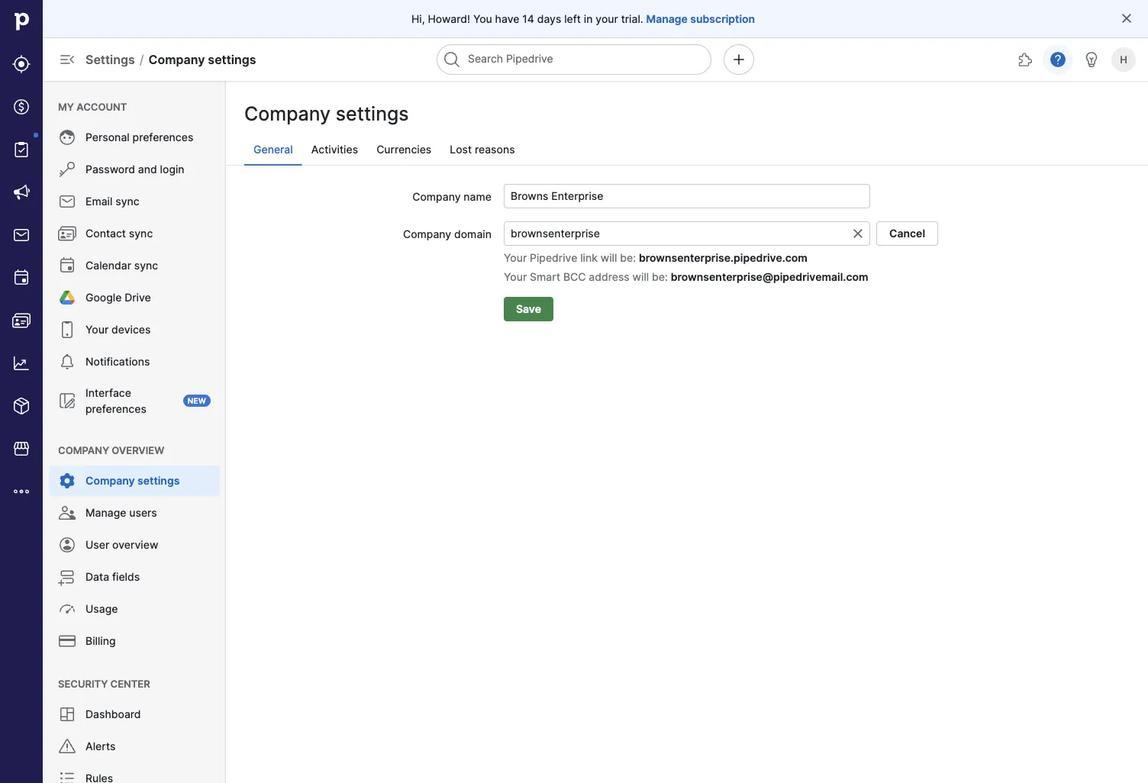 Task type: locate. For each thing, give the bounding box(es) containing it.
your pipedrive link will be: brownsenterprise.pipedrive.com your smart bcc address will be: brownsenterprise@pipedrivemail.com
[[504, 251, 869, 283]]

0 vertical spatial overview
[[112, 444, 164, 456]]

will
[[601, 251, 617, 264], [633, 270, 649, 283]]

be:
[[620, 251, 636, 264], [652, 270, 668, 283]]

color undefined image inside 'user overview' link
[[58, 536, 76, 554]]

sync for email sync
[[115, 195, 139, 208]]

billing link
[[49, 626, 220, 657]]

trial.
[[621, 12, 643, 25]]

preferences for personal
[[132, 131, 193, 144]]

company settings up manage users link
[[86, 474, 180, 487]]

user
[[86, 539, 109, 552]]

color undefined image for notifications
[[58, 353, 76, 371]]

hi, howard! you have 14 days left in your  trial. manage subscription
[[411, 12, 755, 25]]

days
[[537, 12, 561, 25]]

personal
[[86, 131, 130, 144]]

0 horizontal spatial company settings
[[86, 474, 180, 487]]

my
[[58, 101, 74, 113]]

overview up company settings menu item
[[112, 444, 164, 456]]

will up address
[[601, 251, 617, 264]]

notifications link
[[49, 347, 220, 377]]

color undefined image for contact sync
[[58, 224, 76, 243]]

subscription
[[690, 12, 755, 25]]

manage up user on the left bottom of the page
[[86, 507, 126, 520]]

color undefined image for email sync
[[58, 192, 76, 211]]

color undefined image inside usage link
[[58, 600, 76, 618]]

color undefined image right more icon at the bottom left of the page
[[58, 472, 76, 490]]

1 vertical spatial overview
[[112, 539, 158, 552]]

2 color undefined image from the top
[[58, 257, 76, 275]]

overview
[[112, 444, 164, 456], [112, 539, 158, 552]]

hi,
[[411, 12, 425, 25]]

sync inside contact sync 'link'
[[129, 227, 153, 240]]

color undefined image right contacts image on the left top of the page
[[58, 321, 76, 339]]

personal preferences
[[86, 131, 193, 144]]

None text field
[[504, 184, 870, 208], [504, 221, 870, 246], [504, 184, 870, 208], [504, 221, 870, 246]]

drive
[[125, 291, 151, 304]]

2 vertical spatial your
[[86, 323, 109, 336]]

quick help image
[[1049, 50, 1067, 69]]

color undefined image
[[58, 128, 76, 147], [12, 140, 31, 159], [58, 160, 76, 179], [58, 192, 76, 211], [58, 289, 76, 307], [58, 321, 76, 339], [58, 392, 76, 410], [58, 472, 76, 490], [58, 504, 76, 522], [58, 536, 76, 554], [58, 568, 76, 586], [58, 600, 76, 618], [58, 705, 76, 724], [58, 738, 76, 756], [58, 770, 76, 783]]

2 horizontal spatial settings
[[336, 102, 409, 125]]

0 horizontal spatial manage
[[86, 507, 126, 520]]

your inside menu
[[86, 323, 109, 336]]

1 vertical spatial your
[[504, 270, 527, 283]]

color undefined image for your devices
[[58, 321, 76, 339]]

data fields
[[86, 571, 140, 584]]

color undefined image inside password and login link
[[58, 160, 76, 179]]

your left the smart
[[504, 270, 527, 283]]

color undefined image inside personal preferences link
[[58, 128, 76, 147]]

color undefined image inside the data fields link
[[58, 568, 76, 586]]

company down company overview
[[86, 474, 135, 487]]

company overview
[[58, 444, 164, 456]]

color undefined image inside the email sync link
[[58, 192, 76, 211]]

settings inside menu item
[[137, 474, 180, 487]]

products image
[[12, 397, 31, 415]]

sync
[[115, 195, 139, 208], [129, 227, 153, 240], [134, 259, 158, 272]]

menu containing personal preferences
[[43, 81, 226, 783]]

color undefined image inside your devices link
[[58, 321, 76, 339]]

color undefined image left user on the left bottom of the page
[[58, 536, 76, 554]]

color undefined image for password and login
[[58, 160, 76, 179]]

your devices
[[86, 323, 151, 336]]

color undefined image down deals icon
[[12, 140, 31, 159]]

color undefined image left usage
[[58, 600, 76, 618]]

color undefined image left data
[[58, 568, 76, 586]]

sync inside calendar sync 'link'
[[134, 259, 158, 272]]

sync up drive
[[134, 259, 158, 272]]

preferences
[[132, 131, 193, 144], [86, 402, 146, 415]]

marketplace image
[[12, 440, 31, 458]]

color undefined image left password
[[58, 160, 76, 179]]

color undefined image left email
[[58, 192, 76, 211]]

overview for user overview
[[112, 539, 158, 552]]

1 horizontal spatial company settings
[[244, 102, 409, 125]]

color undefined image for user overview
[[58, 536, 76, 554]]

cancel button
[[876, 221, 938, 246]]

personal preferences link
[[49, 122, 220, 153]]

campaigns image
[[12, 183, 31, 202]]

1 vertical spatial settings
[[336, 102, 409, 125]]

company down interface preferences
[[58, 444, 109, 456]]

color undefined image left calendar
[[58, 257, 76, 275]]

password and login link
[[49, 154, 220, 185]]

Search Pipedrive field
[[437, 44, 712, 75]]

sync down the email sync link
[[129, 227, 153, 240]]

color undefined image left google
[[58, 289, 76, 307]]

1 vertical spatial manage
[[86, 507, 126, 520]]

4 color undefined image from the top
[[58, 632, 76, 650]]

email sync
[[86, 195, 139, 208]]

color undefined image inside company settings link
[[58, 472, 76, 490]]

company settings
[[244, 102, 409, 125], [86, 474, 180, 487]]

color undefined image inside manage users link
[[58, 504, 76, 522]]

color undefined image for interface preferences
[[58, 392, 76, 410]]

color undefined image inside google drive link
[[58, 289, 76, 307]]

devices
[[111, 323, 151, 336]]

0 vertical spatial preferences
[[132, 131, 193, 144]]

color undefined image for calendar sync
[[58, 257, 76, 275]]

2 vertical spatial settings
[[137, 474, 180, 487]]

google drive
[[86, 291, 151, 304]]

will right address
[[633, 270, 649, 283]]

sync right email
[[115, 195, 139, 208]]

preferences up the 'login'
[[132, 131, 193, 144]]

company domain
[[403, 228, 492, 240]]

color undefined image left billing
[[58, 632, 76, 650]]

be: right address
[[652, 270, 668, 283]]

1 horizontal spatial be:
[[652, 270, 668, 283]]

menu toggle image
[[58, 50, 76, 69]]

color undefined image inside dashboard link
[[58, 705, 76, 724]]

sales inbox image
[[12, 226, 31, 244]]

color undefined image inside contact sync 'link'
[[58, 224, 76, 243]]

1 vertical spatial preferences
[[86, 402, 146, 415]]

color undefined image left interface
[[58, 392, 76, 410]]

color undefined image
[[58, 224, 76, 243], [58, 257, 76, 275], [58, 353, 76, 371], [58, 632, 76, 650]]

your down google
[[86, 323, 109, 336]]

0 vertical spatial manage
[[646, 12, 688, 25]]

manage right trial.
[[646, 12, 688, 25]]

settings / company settings
[[86, 52, 256, 67]]

color undefined image for google drive
[[58, 289, 76, 307]]

calendar sync link
[[49, 250, 220, 281]]

color undefined image inside alerts link
[[58, 738, 76, 756]]

billing
[[86, 635, 116, 648]]

1 vertical spatial will
[[633, 270, 649, 283]]

0 vertical spatial will
[[601, 251, 617, 264]]

sync for contact sync
[[129, 227, 153, 240]]

color undefined image left manage users
[[58, 504, 76, 522]]

1 vertical spatial sync
[[129, 227, 153, 240]]

domain
[[454, 228, 492, 240]]

color undefined image inside notifications "link"
[[58, 353, 76, 371]]

company settings up "activities"
[[244, 102, 409, 125]]

your
[[596, 12, 618, 25]]

color undefined image down my
[[58, 128, 76, 147]]

color undefined image left 'contact'
[[58, 224, 76, 243]]

more image
[[12, 483, 31, 501]]

company right /
[[149, 52, 205, 67]]

manage inside menu
[[86, 507, 126, 520]]

fields
[[112, 571, 140, 584]]

0 vertical spatial sync
[[115, 195, 139, 208]]

save button
[[504, 297, 553, 321]]

manage
[[646, 12, 688, 25], [86, 507, 126, 520]]

color undefined image left alerts on the bottom of the page
[[58, 738, 76, 756]]

overview down manage users link
[[112, 539, 158, 552]]

preferences down interface
[[86, 402, 146, 415]]

color undefined image down security
[[58, 705, 76, 724]]

security center
[[58, 678, 150, 690]]

leads image
[[12, 55, 31, 73]]

alerts link
[[49, 731, 220, 762]]

be: up address
[[620, 251, 636, 264]]

company settings inside menu item
[[86, 474, 180, 487]]

brownsenterprise@pipedrivemail.com
[[671, 270, 869, 283]]

menu
[[0, 0, 43, 783], [43, 81, 226, 783]]

3 color undefined image from the top
[[58, 353, 76, 371]]

color undefined image inside billing link
[[58, 632, 76, 650]]

company
[[149, 52, 205, 67], [244, 102, 331, 125], [412, 190, 461, 203], [403, 228, 451, 240], [58, 444, 109, 456], [86, 474, 135, 487]]

cancel
[[889, 227, 925, 240]]

color undefined image inside calendar sync 'link'
[[58, 257, 76, 275]]

1 color undefined image from the top
[[58, 224, 76, 243]]

2 vertical spatial sync
[[134, 259, 158, 272]]

company inside menu item
[[86, 474, 135, 487]]

1 horizontal spatial manage
[[646, 12, 688, 25]]

quick add image
[[730, 50, 748, 69]]

your
[[504, 251, 527, 264], [504, 270, 527, 283], [86, 323, 109, 336]]

color undefined image right insights "icon"
[[58, 353, 76, 371]]

0 vertical spatial be:
[[620, 251, 636, 264]]

company up company domain
[[412, 190, 461, 203]]

preferences for interface
[[86, 402, 146, 415]]

name
[[464, 190, 492, 203]]

color undefined image for alerts
[[58, 738, 76, 756]]

email
[[86, 195, 113, 208]]

your left pipedrive
[[504, 251, 527, 264]]

login
[[160, 163, 184, 176]]

1 horizontal spatial settings
[[208, 52, 256, 67]]

company name
[[412, 190, 492, 203]]

general
[[253, 143, 293, 156]]

sync inside the email sync link
[[115, 195, 139, 208]]

settings
[[208, 52, 256, 67], [336, 102, 409, 125], [137, 474, 180, 487]]

0 horizontal spatial settings
[[137, 474, 180, 487]]

1 vertical spatial company settings
[[86, 474, 180, 487]]

0 vertical spatial your
[[504, 251, 527, 264]]



Task type: describe. For each thing, give the bounding box(es) containing it.
h button
[[1109, 44, 1139, 75]]

insights image
[[12, 354, 31, 373]]

0 vertical spatial settings
[[208, 52, 256, 67]]

manage subscription link
[[646, 11, 755, 26]]

password
[[86, 163, 135, 176]]

sync for calendar sync
[[134, 259, 158, 272]]

notifications
[[86, 355, 150, 368]]

data
[[86, 571, 109, 584]]

email sync link
[[49, 186, 220, 217]]

color undefined image for usage
[[58, 600, 76, 618]]

calendar
[[86, 259, 131, 272]]

manage users
[[86, 507, 157, 520]]

dashboard link
[[49, 699, 220, 730]]

sales assistant image
[[1083, 50, 1101, 69]]

smart
[[530, 270, 560, 283]]

company settings link
[[49, 466, 220, 496]]

contact
[[86, 227, 126, 240]]

have
[[495, 12, 519, 25]]

account
[[76, 101, 127, 113]]

14
[[522, 12, 534, 25]]

you
[[473, 12, 492, 25]]

color undefined image down alerts link
[[58, 770, 76, 783]]

color undefined image for personal preferences
[[58, 128, 76, 147]]

manage users link
[[49, 498, 220, 528]]

currencies
[[376, 143, 432, 156]]

color undefined image for manage users
[[58, 504, 76, 522]]

password and login
[[86, 163, 184, 176]]

google drive link
[[49, 282, 220, 313]]

usage link
[[49, 594, 220, 625]]

company down company name
[[403, 228, 451, 240]]

pipedrive
[[530, 251, 577, 264]]

color primary image
[[1121, 12, 1133, 24]]

link
[[580, 251, 598, 264]]

google
[[86, 291, 122, 304]]

overview for company overview
[[112, 444, 164, 456]]

0 horizontal spatial be:
[[620, 251, 636, 264]]

color undefined image for company settings
[[58, 472, 76, 490]]

interface
[[86, 386, 131, 399]]

settings
[[86, 52, 135, 67]]

activities
[[311, 143, 358, 156]]

h
[[1120, 53, 1128, 65]]

alerts
[[86, 740, 116, 753]]

lost reasons
[[450, 143, 515, 156]]

contact sync link
[[49, 218, 220, 249]]

/
[[140, 52, 144, 67]]

save
[[516, 303, 541, 316]]

1 horizontal spatial will
[[633, 270, 649, 283]]

your for your devices
[[86, 323, 109, 336]]

contact sync
[[86, 227, 153, 240]]

in
[[584, 12, 593, 25]]

bcc
[[563, 270, 586, 283]]

activities image
[[12, 269, 31, 287]]

0 horizontal spatial will
[[601, 251, 617, 264]]

user overview
[[86, 539, 158, 552]]

your devices link
[[49, 315, 220, 345]]

left
[[564, 12, 581, 25]]

0 vertical spatial company settings
[[244, 102, 409, 125]]

company up general
[[244, 102, 331, 125]]

address
[[589, 270, 630, 283]]

contacts image
[[12, 311, 31, 330]]

color undefined image for billing
[[58, 632, 76, 650]]

lost
[[450, 143, 472, 156]]

my account
[[58, 101, 127, 113]]

user overview link
[[49, 530, 220, 560]]

reasons
[[475, 143, 515, 156]]

users
[[129, 507, 157, 520]]

interface preferences
[[86, 386, 146, 415]]

data fields link
[[49, 562, 220, 592]]

deals image
[[12, 98, 31, 116]]

color primary image
[[852, 228, 864, 240]]

company settings menu item
[[43, 466, 226, 496]]

your for your pipedrive link will be: brownsenterprise.pipedrive.com your smart bcc address will be: brownsenterprise@pipedrivemail.com
[[504, 251, 527, 264]]

brownsenterprise.pipedrive.com
[[639, 251, 808, 264]]

usage
[[86, 603, 118, 616]]

1 vertical spatial be:
[[652, 270, 668, 283]]

dashboard
[[86, 708, 141, 721]]

color undefined image for dashboard
[[58, 705, 76, 724]]

new
[[188, 396, 206, 405]]

color undefined image for data fields
[[58, 568, 76, 586]]

home image
[[10, 10, 33, 33]]

calendar sync
[[86, 259, 158, 272]]

howard!
[[428, 12, 470, 25]]

security
[[58, 678, 108, 690]]

and
[[138, 163, 157, 176]]

center
[[110, 678, 150, 690]]



Task type: vqa. For each thing, say whether or not it's contained in the screenshot.
days
yes



